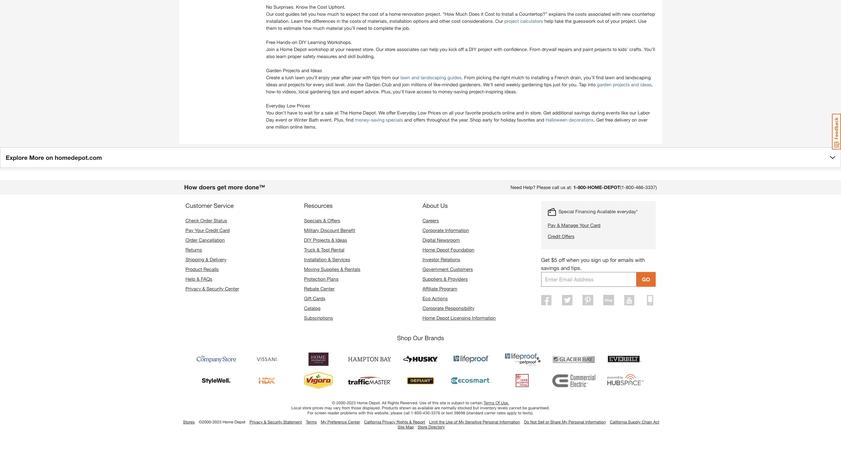 Task type: describe. For each thing, give the bounding box(es) containing it.
resources
[[304, 202, 333, 209]]

my preference center link
[[321, 420, 360, 425]]

plus, inside you don't have to wait for a sale at the home depot. we offer everyday low prices on all your favorite products online and in store. get additional savings during events like our labor day event or winter bath event. plus, find
[[334, 117, 345, 123]]

lifeproof flooring image
[[450, 350, 493, 369]]

and up garden projects and ideas
[[616, 75, 624, 80]]

customer
[[186, 202, 212, 209]]

of down 38698
[[454, 420, 458, 425]]

winter
[[294, 117, 308, 123]]

corporate information
[[423, 227, 469, 233]]

home right ©2000- at the bottom of the page
[[223, 420, 234, 425]]

digital newsroom link
[[423, 237, 460, 243]]

0 horizontal spatial card
[[220, 227, 230, 233]]

2000-
[[336, 400, 347, 405]]

kick
[[449, 46, 457, 52]]

california privacy rights & report link
[[364, 420, 425, 425]]

ecosmart image
[[450, 372, 493, 390]]

and down 'nearest'
[[339, 53, 347, 59]]

additional
[[553, 110, 573, 116]]

or inside the © 2000-2023 home depot. all rights reserved. use of this site is subject to certain terms of use. local store prices may vary from those displayed. products shown as available are normally stocked but inventory levels cannot be guaranteed. for screen reader problems with this website, please call 1-800-430-3376 or text 38698 (standard carrier rates apply to texts).
[[441, 410, 445, 416]]

and down lush
[[279, 82, 287, 87]]

2 year from the left
[[352, 75, 361, 80]]

0 horizontal spatial center
[[225, 286, 239, 292]]

ideas for diy projects & ideas
[[336, 237, 347, 243]]

all
[[382, 400, 387, 405]]

level.
[[335, 82, 346, 87]]

your inside you don't have to wait for a sale at the home depot. we offer everyday low prices on all your favorite products online and in store. get additional savings during events like our labor day event or winter bath event. plus, find
[[455, 110, 464, 116]]

0 horizontal spatial your
[[195, 227, 204, 233]]

bath
[[309, 117, 319, 123]]

0 vertical spatial shop
[[470, 117, 481, 123]]

for down french
[[562, 82, 568, 87]]

skill inside . from picking the right mulch to installing a french drain, you'll find lawn and landscaping ideas and projects for every skill level. join the garden club and join millions of like-minded gardeners. we'll send weekly gardening tips just for you. tap into
[[326, 82, 334, 87]]

offers inside credit offers 'link'
[[562, 233, 575, 239]]

a right kick
[[465, 46, 468, 52]]

privacy & security center
[[186, 286, 239, 292]]

2 vertical spatial our
[[413, 334, 423, 342]]

projects for diy
[[313, 237, 330, 243]]

military discount benefit
[[304, 227, 355, 233]]

project inside free hands-on diy learning workshops. join a home depot workshop at your nearest store. our store associates can help you kick off a diy project with confidence. from drywall repairs and paint projects to kids' crafts. you'll also learn proper safety measures and skill building.
[[478, 46, 493, 52]]

1- inside the © 2000-2023 home depot. all rights reserved. use of this site is subject to certain terms of use. local store prices may vary from those displayed. products shown as available are normally stocked but inventory levels cannot be guaranteed. for screen reader problems with this website, please call 1-800-430-3376 or text 38698 (standard carrier rates apply to texts).
[[411, 410, 415, 416]]

at inside free hands-on diy learning workshops. join a home depot workshop at your nearest store. our store associates can help you kick off a diy project with confidence. from drywall repairs and paint projects to kids' crafts. you'll also learn proper safety measures and skill building.
[[330, 46, 334, 52]]

of inside . from picking the right mulch to installing a french drain, you'll find lawn and landscaping ideas and projects for every skill level. join the garden club and join millions of like-minded gardeners. we'll send weekly gardening tips just for you. tap into
[[428, 82, 432, 87]]

explore more on homedepot.com button
[[0, 147, 841, 168]]

of up materials,
[[380, 11, 384, 17]]

my preference center
[[321, 420, 360, 425]]

shown
[[399, 405, 411, 410]]

home depot on twitter image
[[562, 295, 573, 306]]

join inside . from picking the right mulch to installing a french drain, you'll find lawn and landscaping ideas and projects for every skill level. join the garden club and join millions of like-minded gardeners. we'll send weekly gardening tips just for you. tap into
[[347, 82, 356, 87]]

& left report
[[409, 420, 412, 425]]

use for project.
[[639, 18, 647, 24]]

off inside get $5 off when you sign up for emails with savings and tips.
[[559, 257, 565, 263]]

the right take
[[565, 18, 572, 24]]

1 horizontal spatial costs
[[576, 11, 587, 17]]

2 horizontal spatial 800-
[[626, 184, 636, 190]]

0 horizontal spatial terms
[[306, 420, 317, 425]]

home accents holiday image
[[501, 372, 544, 390]]

to left certain
[[466, 400, 469, 405]]

lifeproof with petproof technology carpet image
[[501, 350, 544, 369]]

1 horizontal spatial cost
[[370, 11, 379, 17]]

installing
[[531, 75, 550, 80]]

screen
[[315, 410, 327, 416]]

website,
[[375, 410, 390, 416]]

2 vertical spatial diy
[[304, 237, 312, 243]]

1 horizontal spatial from
[[382, 75, 391, 80]]

terms of use. link
[[484, 400, 509, 405]]

expect
[[346, 11, 360, 17]]

join inside free hands-on diy learning workshops. join a home depot workshop at your nearest store. our store associates can help you kick off a diy project with confidence. from drywall repairs and paint projects to kids' crafts. you'll also learn proper safety measures and skill building.
[[266, 46, 275, 52]]

guides inside our cost guides tell you how much to expect the cost of a home renovation project. "how much does it cost to install a countertop?" explains the costs associated with new countertop installation. learn the differences in the costs of materials, installation options and other cost considerations. our
[[286, 11, 300, 17]]

depot. inside you don't have to wait for a sale at the home depot. we offer everyday low prices on all your favorite products online and in store. get additional savings during events like our labor day event or winter bath event. plus, find
[[363, 110, 377, 116]]

& for shipping & delivery
[[206, 257, 209, 262]]

2 horizontal spatial projects
[[613, 82, 630, 87]]

1 horizontal spatial use
[[446, 420, 453, 425]]

2 my from the left
[[459, 420, 464, 425]]

installation.
[[266, 18, 290, 24]]

check
[[186, 218, 199, 223]]

proper
[[288, 53, 302, 59]]

home down eco
[[423, 315, 435, 321]]

the right limit
[[439, 420, 445, 425]]

to inside . from picking the right mulch to installing a french drain, you'll find lawn and landscaping ideas and projects for every skill level. join the garden club and join millions of like-minded gardeners. we'll send weekly gardening tips just for you. tap into
[[526, 75, 530, 80]]

to down the installation.
[[278, 25, 282, 31]]

0 horizontal spatial costs
[[350, 18, 361, 24]]

and inside you don't have to wait for a sale at the home depot. we offer everyday low prices on all your favorite products online and in store. get additional savings during events like our labor day event or winter bath event. plus, find
[[516, 110, 524, 116]]

1 horizontal spatial project
[[505, 18, 519, 24]]

with inside our cost guides tell you how much to expect the cost of a home renovation project. "how much does it cost to install a countertop?" explains the costs associated with new countertop installation. learn the differences in the costs of materials, installation options and other cost considerations. our
[[612, 11, 621, 17]]

eco
[[423, 296, 431, 301]]

limit the use of my sensitive personal information link
[[429, 420, 520, 425]]

0 vertical spatial tips
[[373, 75, 380, 80]]

the down tell
[[305, 18, 311, 24]]

you don't have to wait for a sale at the home depot. we offer everyday low prices on all your favorite products online and in store. get additional savings during events like our labor day event or winter bath event. plus, find
[[266, 110, 650, 123]]

vary
[[333, 405, 341, 410]]

to left install
[[496, 11, 500, 17]]

to left videos,
[[277, 89, 281, 94]]

hubspace smart home image
[[603, 372, 646, 390]]

savings inside get $5 off when you sign up for emails with savings and tips.
[[541, 265, 560, 271]]

you'll inside . from picking the right mulch to installing a french drain, you'll find lawn and landscaping ideas and projects for every skill level. join the garden club and join millions of like-minded gardeners. we'll send weekly gardening tips just for you. tap into
[[584, 75, 595, 80]]

home depot foundation
[[423, 247, 475, 253]]

millions
[[411, 82, 427, 87]]

renovation
[[402, 11, 424, 17]]

california supply chain act
[[610, 420, 660, 425]]

2 horizontal spatial center
[[348, 420, 360, 425]]

skill inside free hands-on diy learning workshops. join a home depot workshop at your nearest store. our store associates can help you kick off a diy project with confidence. from drywall repairs and paint projects to kids' crafts. you'll also learn proper safety measures and skill building.
[[348, 53, 356, 59]]

& down services
[[341, 266, 343, 272]]

not
[[531, 420, 537, 425]]

with inside free hands-on diy learning workshops. join a home depot workshop at your nearest store. our store associates can help you kick off a diy project with confidence. from drywall repairs and paint projects to kids' crafts. you'll also learn proper safety measures and skill building.
[[494, 46, 503, 52]]

the down installation at top
[[395, 25, 401, 31]]

2023 inside the © 2000-2023 home depot. all rights reserved. use of this site is subject to certain terms of use. local store prices may vary from those displayed. products shown as available are normally stocked but inventory levels cannot be guaranteed. for screen reader problems with this website, please call 1-800-430-3376 or text 38698 (standard carrier rates apply to texts).
[[347, 400, 356, 405]]

check order status link
[[186, 218, 227, 223]]

everbilt image
[[603, 350, 646, 369]]

on inside you don't have to wait for a sale at the home depot. we offer everyday low prices on all your favorite products online and in store. get additional savings during events like our labor day event or winter bath event. plus, find
[[443, 110, 448, 116]]

pay for pay your credit card
[[186, 227, 194, 233]]

delivery
[[210, 257, 227, 262]]

countertop
[[632, 11, 655, 17]]

terms link
[[306, 420, 317, 425]]

you'll up 'every'
[[306, 75, 317, 80]]

you'll
[[644, 46, 655, 52]]

us
[[561, 184, 566, 190]]

program
[[439, 286, 458, 292]]

our inside you don't have to wait for a sale at the home depot. we offer everyday low prices on all your favorite products online and in store. get additional savings during events like our labor day event or winter bath event. plus, find
[[630, 110, 637, 116]]

military
[[304, 227, 319, 233]]

suppliers & providers link
[[423, 276, 468, 282]]

use.
[[501, 400, 509, 405]]

the up send
[[493, 75, 500, 80]]

& for pay & manage your card
[[557, 222, 560, 228]]

you
[[266, 110, 274, 116]]

we
[[379, 110, 385, 116]]

& for suppliers & providers
[[444, 276, 447, 282]]

& for help & faqs
[[197, 276, 200, 282]]

1 vertical spatial saving
[[371, 117, 385, 123]]

1 horizontal spatial center
[[321, 286, 335, 292]]

and inside our cost guides tell you how much to expect the cost of a home renovation project. "how much does it cost to install a countertop?" explains the costs associated with new countertop installation. learn the differences in the costs of materials, installation options and other cost considerations. our
[[430, 18, 438, 24]]

event
[[276, 117, 287, 123]]

material
[[326, 25, 343, 31]]

1 vertical spatial diy
[[469, 46, 477, 52]]

can
[[421, 46, 428, 52]]

1 vertical spatial money-
[[355, 117, 371, 123]]

0 vertical spatial everyday
[[266, 103, 286, 108]]

in inside our cost guides tell you how much to expect the cost of a home renovation project. "how much does it cost to install a countertop?" explains the costs associated with new countertop installation. learn the differences in the costs of materials, installation options and other cost considerations. our
[[337, 18, 341, 24]]

1 vertical spatial 2023
[[213, 420, 222, 425]]

prices
[[313, 405, 324, 410]]

calculators
[[520, 18, 543, 24]]

with inside get $5 off when you sign up for emails with savings and tips.
[[635, 257, 645, 263]]

send
[[495, 82, 505, 87]]

how inside help take the guesswork out of your project. use them to estimate how much material you'll need to complete the job.
[[303, 25, 312, 31]]

early
[[483, 117, 493, 123]]

corporate responsibility
[[423, 305, 475, 311]]

& for privacy & security statement
[[264, 420, 267, 425]]

1 vertical spatial guides
[[448, 75, 462, 80]]

to down the upfront.
[[341, 11, 345, 17]]

our inside our cost guides tell you how much to expect the cost of a home renovation project. "how much does it cost to install a countertop?" explains the costs associated with new countertop installation. learn the differences in the costs of materials, installation options and other cost considerations. our
[[266, 11, 274, 17]]

get inside the . get free delivery on over one million online items.
[[597, 117, 604, 123]]

up
[[603, 257, 609, 263]]

mulch
[[512, 75, 524, 80]]

2 horizontal spatial privacy
[[382, 420, 396, 425]]

halloween
[[546, 117, 568, 123]]

0 horizontal spatial prices
[[297, 103, 310, 108]]

tips.
[[572, 265, 582, 271]]

1 horizontal spatial 1-
[[574, 184, 578, 190]]

cannot
[[509, 405, 522, 410]]

projects inside free hands-on diy learning workshops. join a home depot workshop at your nearest store. our store associates can help you kick off a diy project with confidence. from drywall repairs and paint projects to kids' crafts. you'll also learn proper safety measures and skill building.
[[595, 46, 612, 52]]

. for from
[[462, 75, 463, 80]]

0 horizontal spatial order
[[186, 237, 198, 243]]

home down the digital
[[423, 247, 435, 253]]

the down 'all'
[[451, 117, 458, 123]]

out
[[597, 18, 604, 24]]

for up local
[[306, 82, 312, 87]]

2 horizontal spatial cost
[[452, 18, 461, 24]]

from inside . from picking the right mulch to installing a french drain, you'll find lawn and landscaping ideas and projects for every skill level. join the garden club and join millions of like-minded gardeners. we'll send weekly gardening tips just for you. tap into
[[464, 75, 475, 80]]

security for center
[[207, 286, 224, 292]]

the right the expect
[[362, 11, 368, 17]]

privacy for privacy & security center
[[186, 286, 201, 292]]

0 vertical spatial this
[[432, 400, 439, 405]]

get inside get $5 off when you sign up for emails with savings and tips.
[[541, 257, 550, 263]]

the right explains
[[568, 11, 574, 17]]

guaranteed.
[[528, 405, 550, 410]]

a inside you don't have to wait for a sale at the home depot. we offer everyday low prices on all your favorite products online and in store. get additional savings during events like our labor day event or winter bath event. plus, find
[[321, 110, 324, 116]]

you.
[[569, 82, 578, 87]]

0 horizontal spatial shop
[[397, 334, 412, 342]]

have inside you don't have to wait for a sale at the home depot. we offer everyday low prices on all your favorite products online and in store. get additional savings during events like our labor day event or winter bath event. plus, find
[[287, 110, 298, 116]]

for inside you don't have to wait for a sale at the home depot. we offer everyday low prices on all your favorite products online and in store. get additional savings during events like our labor day event or winter bath event. plus, find
[[314, 110, 320, 116]]

into
[[588, 82, 596, 87]]

3337)
[[646, 184, 657, 190]]

the down the expect
[[342, 18, 348, 24]]

corporate for corporate responsibility
[[423, 305, 444, 311]]

0 vertical spatial diy
[[299, 39, 306, 45]]

you'll inside help take the guesswork out of your project. use them to estimate how much material you'll need to complete the job.
[[344, 25, 355, 31]]

and left the offers
[[404, 117, 412, 123]]

digital newsroom
[[423, 237, 460, 243]]

feedback link image
[[832, 114, 841, 150]]

nearest
[[346, 46, 362, 52]]

personal for sensitive
[[483, 420, 499, 425]]

tool
[[321, 247, 330, 253]]

personal for my
[[569, 420, 585, 425]]

trafficmaster image
[[348, 372, 391, 390]]

from inside the © 2000-2023 home depot. all rights reserved. use of this site is subject to certain terms of use. local store prices may vary from those displayed. products shown as available are normally stocked but inventory levels cannot be guaranteed. for screen reader problems with this website, please call 1-800-430-3376 or text 38698 (standard carrier rates apply to texts).
[[342, 405, 350, 410]]

all
[[449, 110, 454, 116]]

learn
[[276, 53, 287, 59]]

and right the favorites
[[537, 117, 545, 123]]

0 vertical spatial low
[[287, 103, 296, 108]]

home depot on pinterest image
[[583, 295, 593, 306]]

find inside you don't have to wait for a sale at the home depot. we offer everyday low prices on all your favorite products online and in store. get additional savings during events like our labor day event or winter bath event. plus, find
[[346, 117, 354, 123]]

a right install
[[515, 11, 518, 17]]

to inside free hands-on diy learning workshops. join a home depot workshop at your nearest store. our store associates can help you kick off a diy project with confidence. from drywall repairs and paint projects to kids' crafts. you'll also learn proper safety measures and skill building.
[[613, 46, 617, 52]]

low inside you don't have to wait for a sale at the home depot. we offer everyday low prices on all your favorite products online and in store. get additional savings during events like our labor day event or winter bath event. plus, find
[[418, 110, 427, 116]]

store. inside free hands-on diy learning workshops. join a home depot workshop at your nearest store. our store associates can help you kick off a diy project with confidence. from drywall repairs and paint projects to kids' crafts. you'll also learn proper safety measures and skill building.
[[363, 46, 375, 52]]

lawn and landscaping guides link
[[401, 75, 462, 80]]

normally
[[441, 405, 457, 410]]

moving
[[304, 266, 320, 272]]

get inside you don't have to wait for a sale at the home depot. we offer everyday low prices on all your favorite products online and in store. get additional savings during events like our labor day event or winter bath event. plus, find
[[544, 110, 551, 116]]

to left be
[[518, 410, 522, 416]]

husky image
[[399, 350, 442, 369]]

truck & tool rental link
[[304, 247, 345, 253]]

please
[[391, 410, 403, 416]]

everyday inside you don't have to wait for a sale at the home depot. we offer everyday low prices on all your favorite products online and in store. get additional savings during events like our labor day event or winter bath event. plus, find
[[397, 110, 417, 116]]

& for installation & services
[[328, 257, 331, 262]]

the down create a lush lawn you'll enjoy year after year with tips from our lawn and landscaping guides
[[357, 82, 364, 87]]

sign
[[591, 257, 601, 263]]

on inside free hands-on diy learning workshops. join a home depot workshop at your nearest store. our store associates can help you kick off a diy project with confidence. from drywall repairs and paint projects to kids' crafts. you'll also learn proper safety measures and skill building.
[[292, 39, 298, 45]]

how inside our cost guides tell you how much to expect the cost of a home renovation project. "how much does it cost to install a countertop?" explains the costs associated with new countertop installation. learn the differences in the costs of materials, installation options and other cost considerations. our
[[317, 11, 326, 17]]

offers
[[414, 117, 426, 123]]

the company store image
[[195, 350, 238, 369]]

cost inside our cost guides tell you how much to expect the cost of a home renovation project. "how much does it cost to install a countertop?" explains the costs associated with new countertop installation. learn the differences in the costs of materials, installation options and other cost considerations. our
[[485, 11, 495, 17]]

prices inside you don't have to wait for a sale at the home depot. we offer everyday low prices on all your favorite products online and in store. get additional savings during events like our labor day event or winter bath event. plus, find
[[428, 110, 441, 116]]

apply
[[507, 410, 517, 416]]

upfront.
[[329, 4, 346, 10]]

2 horizontal spatial or
[[546, 420, 549, 425]]

vigoro image
[[297, 372, 340, 390]]

much inside help take the guesswork out of your project. use them to estimate how much material you'll need to complete the job.
[[313, 25, 325, 31]]

california for california privacy rights & report
[[364, 420, 381, 425]]

gardening inside , how-to videos, local gardening tips and expert advice. plus, you'll have access to money-saving project-inspiring ideas.
[[310, 89, 331, 94]]

product
[[186, 266, 202, 272]]

0 vertical spatial order
[[200, 218, 212, 223]]

and left "paint"
[[574, 46, 582, 52]]

catalog
[[304, 305, 321, 311]]

and inside , how-to videos, local gardening tips and expert advice. plus, you'll have access to money-saving project-inspiring ideas.
[[341, 89, 349, 94]]

emails
[[618, 257, 634, 263]]

for down products
[[494, 117, 500, 123]]

a left home on the left top of page
[[385, 11, 388, 17]]

glacier bay image
[[552, 350, 595, 369]]

and down safety
[[301, 68, 309, 73]]

recalls
[[204, 266, 219, 272]]

project. inside help take the guesswork out of your project. use them to estimate how much material you'll need to complete the job.
[[621, 18, 637, 24]]

more
[[29, 154, 44, 161]]

& down discount
[[332, 237, 334, 243]]

1 lawn from the left
[[295, 75, 305, 80]]

& for truck & tool rental
[[317, 247, 320, 253]]

landscaping for . from picking the right mulch to installing a french drain, you'll find lawn and landscaping ideas and projects for every skill level. join the garden club and join millions of like-minded gardeners. we'll send weekly gardening tips just for you. tap into
[[626, 75, 651, 80]]

and left join
[[393, 82, 401, 87]]

0 vertical spatial cost
[[317, 4, 327, 10]]

0 vertical spatial garden
[[266, 68, 282, 73]]

it
[[481, 11, 484, 17]]

lawn for .
[[605, 75, 615, 80]]

savings inside you don't have to wait for a sale at the home depot. we offer everyday low prices on all your favorite products online and in store. get additional savings during events like our labor day event or winter bath event. plus, find
[[574, 110, 590, 116]]

help
[[186, 276, 195, 282]]

product recalls
[[186, 266, 219, 272]]

you inside free hands-on diy learning workshops. join a home depot workshop at your nearest store. our store associates can help you kick off a diy project with confidence. from drywall repairs and paint projects to kids' crafts. you'll also learn proper safety measures and skill building.
[[440, 46, 448, 52]]

shipping
[[186, 257, 204, 262]]

of inside the © 2000-2023 home depot. all rights reserved. use of this site is subject to certain terms of use. local store prices may vary from those displayed. products shown as available are normally stocked but inventory levels cannot be guaranteed. for screen reader problems with this website, please call 1-800-430-3376 or text 38698 (standard carrier rates apply to texts).
[[428, 400, 431, 405]]

your inside help take the guesswork out of your project. use them to estimate how much material you'll need to complete the job.
[[611, 18, 620, 24]]

responsibility
[[445, 305, 475, 311]]

store inside the © 2000-2023 home depot. all rights reserved. use of this site is subject to certain terms of use. local store prices may vary from those displayed. products shown as available are normally stocked but inventory levels cannot be guaranteed. for screen reader problems with this website, please call 1-800-430-3376 or text 38698 (standard carrier rates apply to texts).
[[302, 405, 311, 410]]

statement
[[283, 420, 302, 425]]



Task type: vqa. For each thing, say whether or not it's contained in the screenshot.
'Home Depot Blog' image
yes



Task type: locate. For each thing, give the bounding box(es) containing it.
displayed.
[[363, 405, 381, 410]]

0 horizontal spatial how
[[303, 25, 312, 31]]

you'll inside , how-to videos, local gardening tips and expert advice. plus, you'll have access to money-saving project-inspiring ideas.
[[393, 89, 404, 94]]

corporate information link
[[423, 227, 469, 233]]

help
[[545, 18, 554, 24], [430, 46, 439, 52]]

garden inside . from picking the right mulch to installing a french drain, you'll find lawn and landscaping ideas and projects for every skill level. join the garden club and join millions of like-minded gardeners. we'll send weekly gardening tips just for you. tap into
[[365, 82, 381, 87]]

rights inside the © 2000-2023 home depot. all rights reserved. use of this site is subject to certain terms of use. local store prices may vary from those displayed. products shown as available are normally stocked but inventory levels cannot be guaranteed. for screen reader problems with this website, please call 1-800-430-3376 or text 38698 (standard carrier rates apply to texts).
[[388, 400, 399, 405]]

us
[[441, 202, 448, 209]]

off inside free hands-on diy learning workshops. join a home depot workshop at your nearest store. our store associates can help you kick off a diy project with confidence. from drywall repairs and paint projects to kids' crafts. you'll also learn proper safety measures and skill building.
[[459, 46, 464, 52]]

tips
[[373, 75, 380, 80], [544, 82, 552, 87], [332, 89, 340, 94]]

in up material
[[337, 18, 341, 24]]

a left lush
[[281, 75, 284, 80]]

our cost guides tell you how much to expect the cost of a home renovation project. "how much does it cost to install a countertop?" explains the costs associated with new countertop installation. learn the differences in the costs of materials, installation options and other cost considerations. our
[[266, 11, 655, 24]]

on up proper
[[292, 39, 298, 45]]

plus, inside , how-to videos, local gardening tips and expert advice. plus, you'll have access to money-saving project-inspiring ideas.
[[381, 89, 392, 94]]

tips inside . from picking the right mulch to installing a french drain, you'll find lawn and landscaping ideas and projects for every skill level. join the garden club and join millions of like-minded gardeners. we'll send weekly gardening tips just for you. tap into
[[544, 82, 552, 87]]

at inside you don't have to wait for a sale at the home depot. we offer everyday low prices on all your favorite products online and in store. get additional savings during events like our labor day event or winter bath event. plus, find
[[335, 110, 339, 116]]

have down everyday low prices
[[287, 110, 298, 116]]

1 vertical spatial store.
[[531, 110, 542, 116]]

1 horizontal spatial your
[[580, 222, 589, 228]]

3 my from the left
[[562, 420, 568, 425]]

favorites
[[517, 117, 535, 123]]

1 year from the left
[[331, 75, 340, 80]]

hdx image
[[246, 372, 289, 390]]

tips down level.
[[332, 89, 340, 94]]

1 california from the left
[[364, 420, 381, 425]]

shop up husky image
[[397, 334, 412, 342]]

every
[[313, 82, 324, 87]]

2 lawn from the left
[[401, 75, 410, 80]]

1 vertical spatial costs
[[350, 18, 361, 24]]

1 horizontal spatial security
[[268, 420, 282, 425]]

this left website,
[[367, 410, 374, 416]]

1 horizontal spatial your
[[455, 110, 464, 116]]

specials & offers link
[[304, 218, 340, 223]]

1 horizontal spatial lawn
[[401, 75, 410, 80]]

online inside you don't have to wait for a sale at the home depot. we offer everyday low prices on all your favorite products online and in store. get additional savings during events like our labor day event or winter bath event. plus, find
[[503, 110, 515, 116]]

stylewell image
[[195, 372, 238, 390]]

2 california from the left
[[610, 420, 627, 425]]

with up advice.
[[363, 75, 371, 80]]

cancellation
[[199, 237, 225, 243]]

0 vertical spatial get
[[544, 110, 551, 116]]

ideas up labor
[[641, 82, 652, 87]]

you'll up into
[[584, 75, 595, 80]]

low up the offers
[[418, 110, 427, 116]]

0 horizontal spatial join
[[266, 46, 275, 52]]

guides
[[286, 11, 300, 17], [448, 75, 462, 80]]

california for california supply chain act
[[610, 420, 627, 425]]

offers down 'manage'
[[562, 233, 575, 239]]

2 landscaping from the left
[[626, 75, 651, 80]]

2 vertical spatial your
[[455, 110, 464, 116]]

get left $5 at right bottom
[[541, 257, 550, 263]]

free
[[605, 117, 613, 123]]

government customers link
[[423, 266, 473, 272]]

1 vertical spatial depot.
[[369, 400, 381, 405]]

a inside . from picking the right mulch to installing a french drain, you'll find lawn and landscaping ideas and projects for every skill level. join the garden club and join millions of like-minded gardeners. we'll send weekly gardening tips just for you. tap into
[[551, 75, 554, 80]]

lawn down "garden projects and ideas"
[[295, 75, 305, 80]]

. up , how-to videos, local gardening tips and expert advice. plus, you'll have access to money-saving project-inspiring ideas.
[[462, 75, 463, 80]]

3 lawn from the left
[[605, 75, 615, 80]]

saving
[[454, 89, 468, 94], [371, 117, 385, 123]]

home right the
[[349, 110, 362, 116]]

landscaping up garden projects and ideas
[[626, 75, 651, 80]]

. inside the . get free delivery on over one million online items.
[[594, 117, 595, 123]]

truck & tool rental
[[304, 247, 345, 253]]

order cancellation
[[186, 237, 225, 243]]

costs down the expect
[[350, 18, 361, 24]]

& down faqs
[[202, 286, 205, 292]]

off right $5 at right bottom
[[559, 257, 565, 263]]

store. up the favorites
[[531, 110, 542, 116]]

466-
[[636, 184, 646, 190]]

you left sign on the right of page
[[581, 257, 590, 263]]

you for get
[[581, 257, 590, 263]]

money- down expert
[[355, 117, 371, 123]]

lush
[[285, 75, 294, 80]]

& right help
[[197, 276, 200, 282]]

with right emails
[[635, 257, 645, 263]]

garden
[[597, 82, 612, 87]]

on left 'all'
[[443, 110, 448, 116]]

you for our
[[308, 11, 316, 17]]

at:
[[567, 184, 572, 190]]

depot
[[604, 184, 621, 190]]

create a lush lawn you'll enjoy year after year with tips from our lawn and landscaping guides
[[266, 75, 462, 80]]

money- inside , how-to videos, local gardening tips and expert advice. plus, you'll have access to money-saving project-inspiring ideas.
[[438, 89, 454, 94]]

0 horizontal spatial online
[[290, 124, 303, 130]]

our
[[392, 75, 399, 80], [630, 110, 637, 116]]

. for get
[[594, 117, 595, 123]]

0 horizontal spatial our
[[266, 11, 274, 17]]

lawn for create
[[401, 75, 410, 80]]

may
[[325, 405, 332, 410]]

Enter Email Address text field
[[541, 272, 637, 287]]

shop our brands
[[397, 334, 444, 342]]

ideas.
[[505, 89, 517, 94]]

home depot mobile apps image
[[647, 295, 654, 306]]

from right vary
[[342, 405, 350, 410]]

for inside get $5 off when you sign up for emails with savings and tips.
[[610, 257, 617, 263]]

saving down . from picking the right mulch to installing a french drain, you'll find lawn and landscaping ideas and projects for every skill level. join the garden club and join millions of like-minded gardeners. we'll send weekly gardening tips just for you. tap into
[[454, 89, 468, 94]]

0 vertical spatial you
[[308, 11, 316, 17]]

complete
[[374, 25, 393, 31]]

1 vertical spatial your
[[336, 46, 345, 52]]

pay for pay & manage your card
[[548, 222, 556, 228]]

with inside the © 2000-2023 home depot. all rights reserved. use of this site is subject to certain terms of use. local store prices may vary from those displayed. products shown as available are normally stocked but inventory levels cannot be guaranteed. for screen reader problems with this website, please call 1-800-430-3376 or text 38698 (standard carrier rates apply to texts).
[[359, 410, 366, 416]]

from up gardeners.
[[464, 75, 475, 80]]

find down the
[[346, 117, 354, 123]]

0 horizontal spatial california
[[364, 420, 381, 425]]

1 horizontal spatial ideas
[[336, 237, 347, 243]]

foundation
[[451, 247, 475, 253]]

0 horizontal spatial projects
[[288, 82, 305, 87]]

subscriptions
[[304, 315, 333, 321]]

depot. inside the © 2000-2023 home depot. all rights reserved. use of this site is subject to certain terms of use. local store prices may vary from those displayed. products shown as available are normally stocked but inventory levels cannot be guaranteed. for screen reader problems with this website, please call 1-800-430-3376 or text 38698 (standard carrier rates apply to texts).
[[369, 400, 381, 405]]

2 vertical spatial get
[[541, 257, 550, 263]]

home depot on facebook image
[[542, 295, 552, 306]]

landscaping up the like-
[[421, 75, 446, 80]]

0 vertical spatial savings
[[574, 110, 590, 116]]

security for statement
[[268, 420, 282, 425]]

1 my from the left
[[321, 420, 326, 425]]

savings down $5 at right bottom
[[541, 265, 560, 271]]

install
[[502, 11, 514, 17]]

center down plans
[[321, 286, 335, 292]]

tips inside , how-to videos, local gardening tips and expert advice. plus, you'll have access to money-saving project-inspiring ideas.
[[332, 89, 340, 94]]

saving inside , how-to videos, local gardening tips and expert advice. plus, you'll have access to money-saving project-inspiring ideas.
[[454, 89, 468, 94]]

ideas inside . from picking the right mulch to installing a french drain, you'll find lawn and landscaping ideas and projects for every skill level. join the garden club and join millions of like-minded gardeners. we'll send weekly gardening tips just for you. tap into
[[266, 82, 277, 87]]

home decorators collection image
[[297, 350, 340, 369]]

off right kick
[[459, 46, 464, 52]]

limit
[[429, 420, 438, 425]]

store. inside you don't have to wait for a sale at the home depot. we offer everyday low prices on all your favorite products online and in store. get additional savings during events like our labor day event or winter bath event. plus, find
[[531, 110, 542, 116]]

you inside our cost guides tell you how much to expect the cost of a home renovation project. "how much does it cost to install a countertop?" explains the costs associated with new countertop installation. learn the differences in the costs of materials, installation options and other cost considerations. our
[[308, 11, 316, 17]]

0 vertical spatial guides
[[286, 11, 300, 17]]

credit inside 'link'
[[548, 233, 561, 239]]

1 personal from the left
[[483, 420, 499, 425]]

of left are
[[428, 400, 431, 405]]

sale
[[325, 110, 333, 116]]

check order status
[[186, 218, 227, 223]]

you inside get $5 off when you sign up for emails with savings and tips.
[[581, 257, 590, 263]]

have inside , how-to videos, local gardening tips and expert advice. plus, you'll have access to money-saving project-inspiring ideas.
[[405, 89, 416, 94]]

eco actions
[[423, 296, 448, 301]]

everyday up don't
[[266, 103, 286, 108]]

the right "know"
[[309, 4, 316, 10]]

or right event
[[289, 117, 293, 123]]

gardening inside . from picking the right mulch to installing a french drain, you'll find lawn and landscaping ideas and projects for every skill level. join the garden club and join millions of like-minded gardeners. we'll send weekly gardening tips just for you. tap into
[[522, 82, 543, 87]]

1 ideas from the left
[[266, 82, 277, 87]]

store left the 'associates'
[[385, 46, 396, 52]]

home inside the © 2000-2023 home depot. all rights reserved. use of this site is subject to certain terms of use. local store prices may vary from those displayed. products shown as available are normally stocked but inventory levels cannot be guaranteed. for screen reader problems with this website, please call 1-800-430-3376 or text 38698 (standard carrier rates apply to texts).
[[357, 400, 368, 405]]

home depot on youtube image
[[625, 295, 635, 306]]

to inside you don't have to wait for a sale at the home depot. we offer everyday low prices on all your favorite products online and in store. get additional savings during events like our labor day event or winter bath event. plus, find
[[299, 110, 303, 116]]

1 vertical spatial off
[[559, 257, 565, 263]]

0 vertical spatial saving
[[454, 89, 468, 94]]

hampton bay image
[[348, 350, 391, 369]]

home depot blog image
[[604, 295, 614, 306]]

text
[[446, 410, 453, 416]]

0 vertical spatial money-
[[438, 89, 454, 94]]

pay & manage your card link
[[548, 222, 638, 229]]

ideas for garden projects and ideas
[[311, 68, 322, 73]]

0 vertical spatial skill
[[348, 53, 356, 59]]

0 horizontal spatial you
[[308, 11, 316, 17]]

lawn up join
[[401, 75, 410, 80]]

0 horizontal spatial at
[[330, 46, 334, 52]]

0 vertical spatial offers
[[328, 218, 340, 223]]

diy projects & ideas link
[[304, 237, 347, 243]]

, how-to videos, local gardening tips and expert advice. plus, you'll have access to money-saving project-inspiring ideas.
[[266, 82, 653, 94]]

find inside . from picking the right mulch to installing a french drain, you'll find lawn and landscaping ideas and projects for every skill level. join the garden club and join millions of like-minded gardeners. we'll send weekly gardening tips just for you. tap into
[[596, 75, 604, 80]]

how-
[[266, 89, 277, 94]]

1 horizontal spatial from
[[530, 46, 541, 52]]

0 vertical spatial at
[[330, 46, 334, 52]]

about
[[423, 202, 439, 209]]

home inside you don't have to wait for a sale at the home depot. we offer everyday low prices on all your favorite products online and in store. get additional savings during events like our labor day event or winter bath event. plus, find
[[349, 110, 362, 116]]

gift cards
[[304, 296, 326, 301]]

1 vertical spatial .
[[594, 117, 595, 123]]

terms
[[484, 400, 495, 405], [306, 420, 317, 425]]

help inside help take the guesswork out of your project. use them to estimate how much material you'll need to complete the job.
[[545, 18, 554, 24]]

projects
[[283, 68, 300, 73], [313, 237, 330, 243]]

0 horizontal spatial this
[[367, 410, 374, 416]]

terms left of
[[484, 400, 495, 405]]

a left sale
[[321, 110, 324, 116]]

cost up differences
[[317, 4, 327, 10]]

on left over
[[632, 117, 637, 123]]

corporate for corporate information
[[423, 227, 444, 233]]

0 horizontal spatial store
[[302, 405, 311, 410]]

how
[[184, 183, 197, 191]]

0 horizontal spatial cost
[[275, 11, 284, 17]]

enjoy
[[319, 75, 330, 80]]

with left new
[[612, 11, 621, 17]]

no surprises. know the cost upfront.
[[266, 4, 346, 10]]

0 horizontal spatial landscaping
[[421, 75, 446, 80]]

depot inside free hands-on diy learning workshops. join a home depot workshop at your nearest store. our store associates can help you kick off a diy project with confidence. from drywall repairs and paint projects to kids' crafts. you'll also learn proper safety measures and skill building.
[[294, 46, 307, 52]]

0 horizontal spatial your
[[336, 46, 345, 52]]

1 corporate from the top
[[423, 227, 444, 233]]

measures
[[317, 53, 337, 59]]

picking
[[477, 75, 492, 80]]

store inside free hands-on diy learning workshops. join a home depot workshop at your nearest store. our store associates can help you kick off a diy project with confidence. from drywall repairs and paint projects to kids' crafts. you'll also learn proper safety measures and skill building.
[[385, 46, 396, 52]]

projects up videos,
[[288, 82, 305, 87]]

credit offers link
[[548, 233, 638, 240]]

landscaping
[[421, 75, 446, 80], [626, 75, 651, 80]]

to left kids'
[[613, 46, 617, 52]]

0 horizontal spatial 1-
[[411, 410, 415, 416]]

rates
[[497, 410, 506, 416]]

0 vertical spatial prices
[[297, 103, 310, 108]]

get up halloween
[[544, 110, 551, 116]]

0 vertical spatial project
[[505, 18, 519, 24]]

1 vertical spatial how
[[303, 25, 312, 31]]

you right tell
[[308, 11, 316, 17]]

services
[[332, 257, 350, 262]]

pay your credit card
[[186, 227, 230, 233]]

skill down enjoy
[[326, 82, 334, 87]]

and left , on the top of the page
[[631, 82, 639, 87]]

to down the like-
[[433, 89, 437, 94]]

1 vertical spatial project
[[478, 46, 493, 52]]

of
[[496, 400, 500, 405]]

0 vertical spatial project.
[[426, 11, 442, 17]]

a up learn
[[276, 46, 279, 52]]

& left 'manage'
[[557, 222, 560, 228]]

to right need
[[368, 25, 373, 31]]

our inside free hands-on diy learning workshops. join a home depot workshop at your nearest store. our store associates can help you kick off a diy project with confidence. from drywall repairs and paint projects to kids' crafts. you'll also learn proper safety measures and skill building.
[[376, 46, 384, 52]]

0 vertical spatial .
[[462, 75, 463, 80]]

our right like
[[630, 110, 637, 116]]

catalog link
[[304, 305, 321, 311]]

card up credit offers 'link'
[[591, 222, 601, 228]]

0 vertical spatial corporate
[[423, 227, 444, 233]]

1 horizontal spatial 800-
[[578, 184, 588, 190]]

more
[[228, 183, 243, 191]]

1 horizontal spatial money-
[[438, 89, 454, 94]]

pay down check
[[186, 227, 194, 233]]

security down faqs
[[207, 286, 224, 292]]

gardeners.
[[460, 82, 482, 87]]

order up returns link
[[186, 237, 198, 243]]

chain
[[642, 420, 653, 425]]

0 horizontal spatial year
[[331, 75, 340, 80]]

building.
[[357, 53, 375, 59]]

privacy & security statement
[[250, 420, 302, 425]]

800-
[[578, 184, 588, 190], [626, 184, 636, 190], [415, 410, 423, 416]]

call inside the © 2000-2023 home depot. all rights reserved. use of this site is subject to certain terms of use. local store prices may vary from those displayed. products shown as available are normally stocked but inventory levels cannot be guaranteed. for screen reader problems with this website, please call 1-800-430-3376 or text 38698 (standard carrier rates apply to texts).
[[404, 410, 410, 416]]

french
[[555, 75, 569, 80]]

2 ideas from the left
[[641, 82, 652, 87]]

products
[[382, 405, 398, 410]]

1 horizontal spatial cost
[[485, 11, 495, 17]]

1 horizontal spatial card
[[591, 222, 601, 228]]

0 vertical spatial projects
[[283, 68, 300, 73]]

1 horizontal spatial or
[[441, 410, 445, 416]]

1 vertical spatial ideas
[[336, 237, 347, 243]]

limit the use of my sensitive personal information
[[429, 420, 520, 425]]

online down winter
[[290, 124, 303, 130]]

garden
[[266, 68, 282, 73], [365, 82, 381, 87]]

as
[[412, 405, 417, 410]]

vissani image
[[246, 350, 289, 369]]

0 horizontal spatial project.
[[426, 11, 442, 17]]

1 vertical spatial rights
[[397, 420, 408, 425]]

1 horizontal spatial year
[[352, 75, 361, 80]]

my down screen
[[321, 420, 326, 425]]

1 vertical spatial projects
[[313, 237, 330, 243]]

800- inside the © 2000-2023 home depot. all rights reserved. use of this site is subject to certain terms of use. local store prices may vary from those displayed. products shown as available are normally stocked but inventory levels cannot be guaranteed. for screen reader problems with this website, please call 1-800-430-3376 or text 38698 (standard carrier rates apply to texts).
[[415, 410, 423, 416]]

1- right at:
[[574, 184, 578, 190]]

0 vertical spatial rights
[[388, 400, 399, 405]]

0 horizontal spatial offers
[[328, 218, 340, 223]]

2 corporate from the top
[[423, 305, 444, 311]]

1 horizontal spatial call
[[552, 184, 559, 190]]

& up military discount benefit link on the left of the page
[[323, 218, 326, 223]]

1 horizontal spatial online
[[503, 110, 515, 116]]

1 vertical spatial 1-
[[411, 410, 415, 416]]

delivery
[[615, 117, 631, 123]]

1 vertical spatial low
[[418, 110, 427, 116]]

and up the favorites
[[516, 110, 524, 116]]

use down text
[[446, 420, 453, 425]]

affiliate program
[[423, 286, 458, 292]]

privacy for privacy & security statement
[[250, 420, 263, 425]]

2 personal from the left
[[569, 420, 585, 425]]

guides up the minded
[[448, 75, 462, 80]]

0 vertical spatial from
[[382, 75, 391, 80]]

use for reserved.
[[420, 400, 427, 405]]

on inside dropdown button
[[46, 154, 53, 161]]

1 vertical spatial use
[[420, 400, 427, 405]]

homedepot.com
[[55, 154, 102, 161]]

help inside free hands-on diy learning workshops. join a home depot workshop at your nearest store. our store associates can help you kick off a diy project with confidence. from drywall repairs and paint projects to kids' crafts. you'll also learn proper safety measures and skill building.
[[430, 46, 439, 52]]

online inside the . get free delivery on over one million online items.
[[290, 124, 303, 130]]

workshop
[[308, 46, 329, 52]]

0 horizontal spatial gardening
[[310, 89, 331, 94]]

rebate center link
[[304, 286, 335, 292]]

1 vertical spatial get
[[597, 117, 604, 123]]

project calculators link
[[505, 18, 543, 24]]

california left supply
[[610, 420, 627, 425]]

center down delivery
[[225, 286, 239, 292]]

suppliers & providers
[[423, 276, 468, 282]]

0 horizontal spatial our
[[392, 75, 399, 80]]

terms inside the © 2000-2023 home depot. all rights reserved. use of this site is subject to certain terms of use. local store prices may vary from those displayed. products shown as available are normally stocked but inventory levels cannot be guaranteed. for screen reader problems with this website, please call 1-800-430-3376 or text 38698 (standard carrier rates apply to texts).
[[484, 400, 495, 405]]

0 vertical spatial credit
[[206, 227, 218, 233]]

of inside help take the guesswork out of your project. use them to estimate how much material you'll need to complete the job.
[[605, 18, 610, 24]]

0 horizontal spatial 2023
[[213, 420, 222, 425]]

cost up materials,
[[370, 11, 379, 17]]

1 horizontal spatial how
[[317, 11, 326, 17]]

join up also in the top of the page
[[266, 46, 275, 52]]

and inside get $5 off when you sign up for emails with savings and tips.
[[561, 265, 570, 271]]

your down financing
[[580, 222, 589, 228]]

0 horizontal spatial off
[[459, 46, 464, 52]]

new
[[622, 11, 631, 17]]

card down status
[[220, 227, 230, 233]]

1 vertical spatial plus,
[[334, 117, 345, 123]]

on inside the . get free delivery on over one million online items.
[[632, 117, 637, 123]]

help left take
[[545, 18, 554, 24]]

diy right kick
[[469, 46, 477, 52]]

home inside free hands-on diy learning workshops. join a home depot workshop at your nearest store. our store associates can help you kick off a diy project with confidence. from drywall repairs and paint projects to kids' crafts. you'll also learn proper safety measures and skill building.
[[280, 46, 293, 52]]

0 horizontal spatial lawn
[[295, 75, 305, 80]]

0 vertical spatial how
[[317, 11, 326, 17]]

in inside you don't have to wait for a sale at the home depot. we offer everyday low prices on all your favorite products online and in store. get additional savings during events like our labor day event or winter bath event. plus, find
[[526, 110, 529, 116]]

items.
[[304, 124, 317, 130]]

projects for garden
[[283, 68, 300, 73]]

our down no
[[266, 11, 274, 17]]

800- right at:
[[578, 184, 588, 190]]

landscaping for create a lush lawn you'll enjoy year after year with tips from our lawn and landscaping guides
[[421, 75, 446, 80]]

1 horizontal spatial saving
[[454, 89, 468, 94]]

1 horizontal spatial savings
[[574, 110, 590, 116]]

1 vertical spatial have
[[287, 110, 298, 116]]

help & faqs
[[186, 276, 212, 282]]

project. inside our cost guides tell you how much to expect the cost of a home renovation project. "how much does it cost to install a countertop?" explains the costs associated with new countertop installation. learn the differences in the costs of materials, installation options and other cost considerations. our
[[426, 11, 442, 17]]

plus, down the
[[334, 117, 345, 123]]

0 horizontal spatial in
[[337, 18, 341, 24]]

use inside the © 2000-2023 home depot. all rights reserved. use of this site is subject to certain terms of use. local store prices may vary from those displayed. products shown as available are normally stocked but inventory levels cannot be guaranteed. for screen reader problems with this website, please call 1-800-430-3376 or text 38698 (standard carrier rates apply to texts).
[[420, 400, 427, 405]]

projects inside . from picking the right mulch to installing a french drain, you'll find lawn and landscaping ideas and projects for every skill level. join the garden club and join millions of like-minded gardeners. we'll send weekly gardening tips just for you. tap into
[[288, 82, 305, 87]]

1 horizontal spatial at
[[335, 110, 339, 116]]

commercial electric image
[[552, 372, 595, 390]]

during
[[592, 110, 605, 116]]

credit down pay & manage your card
[[548, 233, 561, 239]]

licensing
[[451, 315, 471, 321]]

2 vertical spatial or
[[546, 420, 549, 425]]

your up 'order cancellation' on the bottom of the page
[[195, 227, 204, 233]]

0 horizontal spatial store.
[[363, 46, 375, 52]]

home up problems
[[357, 400, 368, 405]]

defiant image
[[399, 372, 442, 390]]

know
[[296, 4, 308, 10]]

1 vertical spatial call
[[404, 410, 410, 416]]

your inside free hands-on diy learning workshops. join a home depot workshop at your nearest store. our store associates can help you kick off a diy project with confidence. from drywall repairs and paint projects to kids' crafts. you'll also learn proper safety measures and skill building.
[[336, 46, 345, 52]]

and up millions on the top
[[412, 75, 420, 80]]

help & faqs link
[[186, 276, 212, 282]]

1 vertical spatial garden
[[365, 82, 381, 87]]

& inside the pay & manage your card link
[[557, 222, 560, 228]]

those
[[351, 405, 361, 410]]

. inside . from picking the right mulch to installing a french drain, you'll find lawn and landscaping ideas and projects for every skill level. join the garden club and join millions of like-minded gardeners. we'll send weekly gardening tips just for you. tap into
[[462, 75, 463, 80]]

& for specials & offers
[[323, 218, 326, 223]]

rentals
[[345, 266, 361, 272]]

1 horizontal spatial projects
[[595, 46, 612, 52]]

1 vertical spatial or
[[441, 410, 445, 416]]

affiliate program link
[[423, 286, 458, 292]]

& for privacy & security center
[[202, 286, 205, 292]]

1- down reserved.
[[411, 410, 415, 416]]

on right more
[[46, 154, 53, 161]]

much inside our cost guides tell you how much to expect the cost of a home renovation project. "how much does it cost to install a countertop?" explains the costs associated with new countertop installation. learn the differences in the costs of materials, installation options and other cost considerations. our
[[328, 11, 339, 17]]

diy left learning
[[299, 39, 306, 45]]

of up need
[[362, 18, 367, 24]]

0 horizontal spatial my
[[321, 420, 326, 425]]

1 horizontal spatial shop
[[470, 117, 481, 123]]

shop down favorite
[[470, 117, 481, 123]]

1 landscaping from the left
[[421, 75, 446, 80]]

projects up truck & tool rental
[[313, 237, 330, 243]]

at left the
[[335, 110, 339, 116]]

& down government customers link
[[444, 276, 447, 282]]

pay your credit card link
[[186, 227, 230, 233]]

savings up decorations
[[574, 110, 590, 116]]

on
[[292, 39, 298, 45], [443, 110, 448, 116], [632, 117, 637, 123], [46, 154, 53, 161]]

year right "after"
[[352, 75, 361, 80]]

and left other
[[430, 18, 438, 24]]

1 vertical spatial credit
[[548, 233, 561, 239]]

guesswork
[[573, 18, 596, 24]]

need help? please call us at: 1-800-home-depot (1-800-466-3337)
[[511, 184, 657, 190]]

to up winter
[[299, 110, 303, 116]]

or inside you don't have to wait for a sale at the home depot. we offer everyday low prices on all your favorite products online and in store. get additional savings during events like our labor day event or winter bath event. plus, find
[[289, 117, 293, 123]]

landscaping inside . from picking the right mulch to installing a french drain, you'll find lawn and landscaping ideas and projects for every skill level. join the garden club and join millions of like-minded gardeners. we'll send weekly gardening tips just for you. tap into
[[626, 75, 651, 80]]

from inside free hands-on diy learning workshops. join a home depot workshop at your nearest store. our store associates can help you kick off a diy project with confidence. from drywall repairs and paint projects to kids' crafts. you'll also learn proper safety measures and skill building.
[[530, 46, 541, 52]]

2 vertical spatial tips
[[332, 89, 340, 94]]



